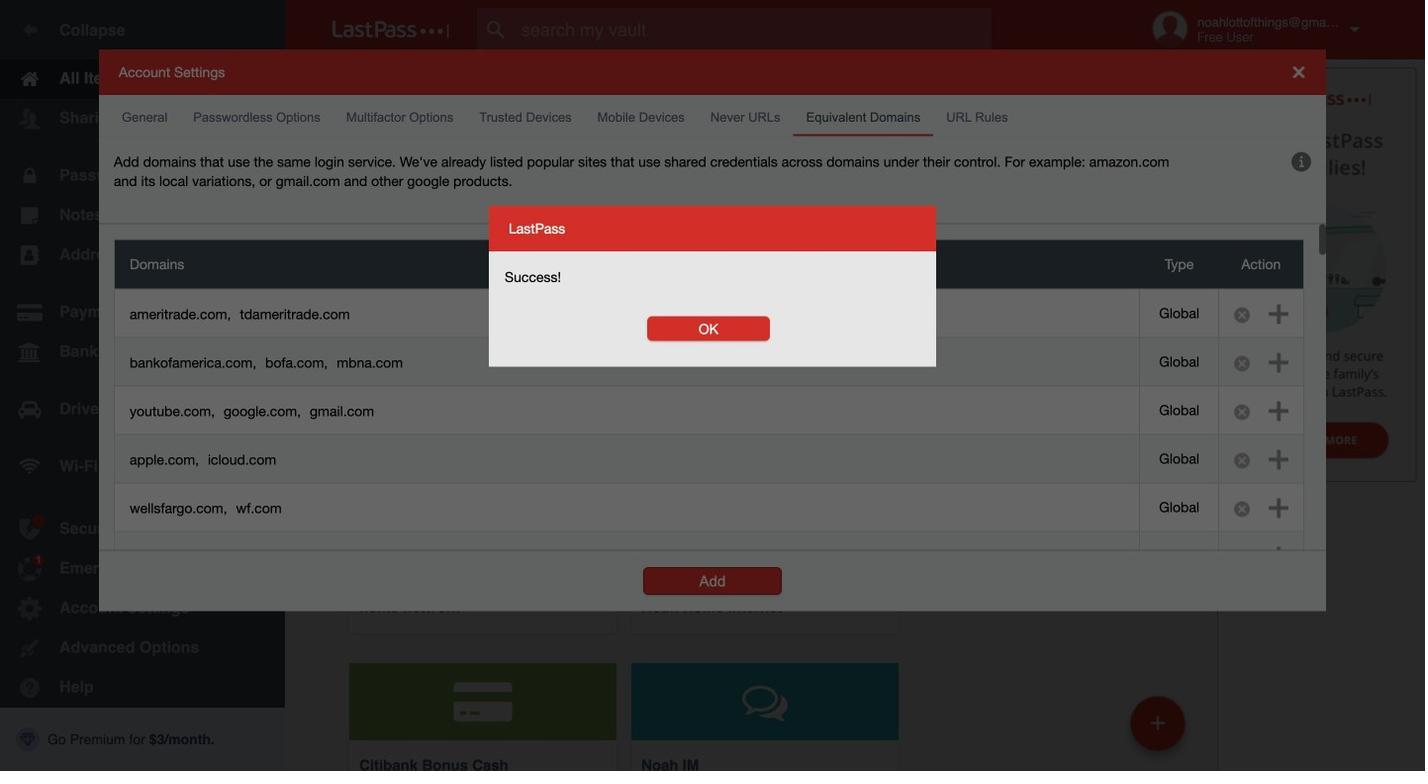 Task type: vqa. For each thing, say whether or not it's contained in the screenshot.
Vault options navigation
yes



Task type: locate. For each thing, give the bounding box(es) containing it.
main navigation navigation
[[0, 0, 285, 771]]

lastpass image
[[333, 21, 449, 39]]



Task type: describe. For each thing, give the bounding box(es) containing it.
new item navigation
[[1124, 690, 1198, 771]]

Search search field
[[477, 8, 1031, 51]]

new item image
[[1151, 716, 1165, 730]]

vault options navigation
[[285, 109, 1218, 168]]

search my vault text field
[[477, 8, 1031, 51]]



